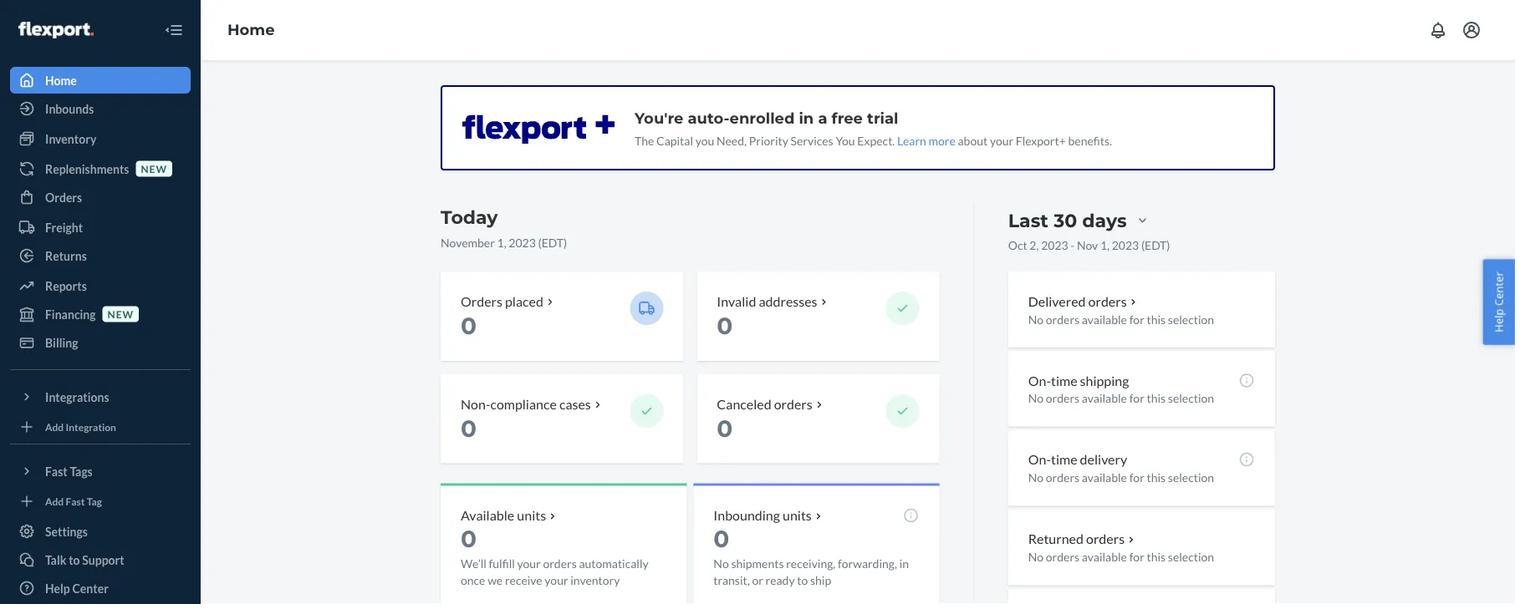Task type: vqa. For each thing, say whether or not it's contained in the screenshot.
Give
no



Task type: locate. For each thing, give the bounding box(es) containing it.
no up transit,
[[714, 557, 729, 571]]

home link
[[228, 21, 275, 39], [10, 67, 191, 94]]

30
[[1054, 209, 1078, 232]]

-
[[1071, 238, 1075, 252]]

1 vertical spatial to
[[798, 574, 808, 588]]

0 vertical spatial orders
[[45, 190, 82, 205]]

0 inside 0 we'll fulfill your orders automatically once we receive your inventory
[[461, 525, 477, 553]]

0 vertical spatial in
[[799, 109, 814, 127]]

0 vertical spatial on-
[[1029, 373, 1052, 389]]

to right talk
[[69, 553, 80, 568]]

new
[[141, 163, 167, 175], [108, 308, 134, 320]]

1, right nov
[[1101, 238, 1110, 252]]

0 horizontal spatial center
[[72, 582, 109, 596]]

1 vertical spatial help center
[[45, 582, 109, 596]]

1 vertical spatial on-
[[1029, 452, 1052, 468]]

0 horizontal spatial (
[[538, 236, 542, 250]]

units for available units
[[517, 508, 546, 524]]

2 selection from the top
[[1169, 392, 1215, 406]]

0 vertical spatial time
[[1052, 373, 1078, 389]]

1 vertical spatial fast
[[66, 496, 85, 508]]

2023 left - at the right of page
[[1042, 238, 1069, 252]]

0 for non-
[[461, 415, 477, 443]]

2023 inside today november 1, 2023 ( edt )
[[509, 236, 536, 250]]

1 horizontal spatial 2023
[[1042, 238, 1069, 252]]

shipping
[[1081, 373, 1130, 389]]

1 selection from the top
[[1169, 312, 1215, 327]]

learn
[[898, 133, 927, 148]]

in right forwarding,
[[900, 557, 909, 571]]

center
[[1492, 272, 1507, 306], [72, 582, 109, 596]]

orders down on-time shipping
[[1046, 392, 1080, 406]]

inbounding
[[714, 508, 781, 524]]

help center link
[[10, 576, 191, 602]]

your right 'about'
[[990, 133, 1014, 148]]

3 this from the top
[[1147, 471, 1166, 485]]

settings link
[[10, 519, 191, 545]]

help
[[1492, 309, 1507, 333], [45, 582, 70, 596]]

no orders available for this selection down returned orders button
[[1029, 550, 1215, 565]]

placed
[[505, 293, 544, 310]]

1 for from the top
[[1130, 312, 1145, 327]]

enrolled
[[730, 109, 795, 127]]

1 units from the left
[[517, 508, 546, 524]]

0 horizontal spatial help
[[45, 582, 70, 596]]

1 horizontal spatial your
[[545, 574, 569, 588]]

this
[[1147, 312, 1166, 327], [1147, 392, 1166, 406], [1147, 471, 1166, 485], [1147, 550, 1166, 565]]

canceled
[[717, 396, 772, 412]]

invalid
[[717, 293, 757, 310]]

freight link
[[10, 214, 191, 241]]

edt up 'placed'
[[542, 236, 564, 250]]

orders
[[45, 190, 82, 205], [461, 293, 503, 310]]

0
[[461, 312, 477, 340], [717, 312, 733, 340], [461, 415, 477, 443], [717, 415, 733, 443], [461, 525, 477, 553], [714, 525, 730, 553]]

0 vertical spatial new
[[141, 163, 167, 175]]

0 vertical spatial to
[[69, 553, 80, 568]]

1 vertical spatial center
[[72, 582, 109, 596]]

2 this from the top
[[1147, 392, 1166, 406]]

1 add from the top
[[45, 421, 64, 433]]

home
[[228, 21, 275, 39], [45, 73, 77, 87]]

no orders available for this selection down delivered orders "button"
[[1029, 312, 1215, 327]]

1 horizontal spatial new
[[141, 163, 167, 175]]

2023
[[509, 236, 536, 250], [1042, 238, 1069, 252], [1112, 238, 1140, 252]]

new up orders 'link'
[[141, 163, 167, 175]]

1 vertical spatial home
[[45, 73, 77, 87]]

orders right delivered
[[1089, 293, 1127, 310]]

add left integration
[[45, 421, 64, 433]]

talk to support
[[45, 553, 124, 568]]

shipments
[[732, 557, 784, 571]]

center inside button
[[1492, 272, 1507, 306]]

1 vertical spatial help
[[45, 582, 70, 596]]

november
[[441, 236, 495, 250]]

orders right canceled
[[774, 396, 813, 412]]

benefits.
[[1069, 133, 1113, 148]]

0 horizontal spatial your
[[517, 557, 541, 571]]

( up 'placed'
[[538, 236, 542, 250]]

1 horizontal spatial orders
[[461, 293, 503, 310]]

to inside 0 no shipments receiving, forwarding, in transit, or ready to ship
[[798, 574, 808, 588]]

2 horizontal spatial 2023
[[1112, 238, 1140, 252]]

oct 2, 2023 - nov 1, 2023 ( edt )
[[1009, 238, 1171, 252]]

available down returned orders button
[[1082, 550, 1128, 565]]

in
[[799, 109, 814, 127], [900, 557, 909, 571]]

1 this from the top
[[1147, 312, 1166, 327]]

in left a
[[799, 109, 814, 127]]

time for shipping
[[1052, 373, 1078, 389]]

1 horizontal spatial in
[[900, 557, 909, 571]]

you're auto-enrolled in a free trial the capital you need, priority services you expect. learn more about your flexport+ benefits.
[[635, 109, 1113, 148]]

fast left tag
[[66, 496, 85, 508]]

new down reports 'link'
[[108, 308, 134, 320]]

0 horizontal spatial edt
[[542, 236, 564, 250]]

2 add from the top
[[45, 496, 64, 508]]

1 horizontal spatial center
[[1492, 272, 1507, 306]]

no orders available for this selection down shipping
[[1029, 392, 1215, 406]]

1, inside today november 1, 2023 ( edt )
[[497, 236, 507, 250]]

0 inside 0 no shipments receiving, forwarding, in transit, or ready to ship
[[714, 525, 730, 553]]

to
[[69, 553, 80, 568], [798, 574, 808, 588]]

0 down non-
[[461, 415, 477, 443]]

1 horizontal spatial to
[[798, 574, 808, 588]]

time for delivery
[[1052, 452, 1078, 468]]

0 horizontal spatial 1,
[[497, 236, 507, 250]]

integrations button
[[10, 384, 191, 411]]

orders left 'placed'
[[461, 293, 503, 310]]

no down on-time delivery
[[1029, 471, 1044, 485]]

last
[[1009, 209, 1049, 232]]

no inside 0 no shipments receiving, forwarding, in transit, or ready to ship
[[714, 557, 729, 571]]

orders down the returned in the bottom of the page
[[1046, 550, 1080, 565]]

4 for from the top
[[1130, 550, 1145, 565]]

0 horizontal spatial orders
[[45, 190, 82, 205]]

no
[[1029, 312, 1044, 327], [1029, 392, 1044, 406], [1029, 471, 1044, 485], [1029, 550, 1044, 565], [714, 557, 729, 571]]

0 horizontal spatial 2023
[[509, 236, 536, 250]]

available down delivered orders "button"
[[1082, 312, 1128, 327]]

returned orders button
[[1029, 530, 1139, 549]]

tags
[[70, 465, 93, 479]]

1 vertical spatial time
[[1052, 452, 1078, 468]]

flexport+
[[1016, 133, 1067, 148]]

1 horizontal spatial help center
[[1492, 272, 1507, 333]]

orders for orders
[[45, 190, 82, 205]]

2 on- from the top
[[1029, 452, 1052, 468]]

1 vertical spatial orders
[[461, 293, 503, 310]]

0 for canceled
[[717, 415, 733, 443]]

orders up inventory
[[543, 557, 577, 571]]

fast inside dropdown button
[[45, 465, 68, 479]]

time left shipping
[[1052, 373, 1078, 389]]

0 vertical spatial help center
[[1492, 272, 1507, 333]]

0 up we'll
[[461, 525, 477, 553]]

billing
[[45, 336, 78, 350]]

1 vertical spatial home link
[[10, 67, 191, 94]]

reports
[[45, 279, 87, 293]]

0 down canceled
[[717, 415, 733, 443]]

1 vertical spatial add
[[45, 496, 64, 508]]

your up receive on the bottom left of page
[[517, 557, 541, 571]]

0 horizontal spatial units
[[517, 508, 546, 524]]

in inside 0 no shipments receiving, forwarding, in transit, or ready to ship
[[900, 557, 909, 571]]

1 no orders available for this selection from the top
[[1029, 312, 1215, 327]]

0 vertical spatial home
[[228, 21, 275, 39]]

inventory link
[[10, 125, 191, 152]]

on- left shipping
[[1029, 373, 1052, 389]]

learn more link
[[898, 133, 956, 148]]

your
[[990, 133, 1014, 148], [517, 557, 541, 571], [545, 574, 569, 588]]

fast
[[45, 465, 68, 479], [66, 496, 85, 508]]

0 vertical spatial help
[[1492, 309, 1507, 333]]

0 horizontal spatial new
[[108, 308, 134, 320]]

0 horizontal spatial help center
[[45, 582, 109, 596]]

0 horizontal spatial home link
[[10, 67, 191, 94]]

add
[[45, 421, 64, 433], [45, 496, 64, 508]]

orders link
[[10, 184, 191, 211]]

delivered orders
[[1029, 293, 1127, 310]]

fast left tags
[[45, 465, 68, 479]]

1 horizontal spatial home link
[[228, 21, 275, 39]]

integrations
[[45, 390, 109, 405]]

2023 right november
[[509, 236, 536, 250]]

)
[[564, 236, 567, 250], [1167, 238, 1171, 252]]

0 horizontal spatial )
[[564, 236, 567, 250]]

1 on- from the top
[[1029, 373, 1052, 389]]

2 time from the top
[[1052, 452, 1078, 468]]

1, right november
[[497, 236, 507, 250]]

cases
[[560, 396, 591, 412]]

4 this from the top
[[1147, 550, 1166, 565]]

on-
[[1029, 373, 1052, 389], [1029, 452, 1052, 468]]

no orders available for this selection down delivery
[[1029, 471, 1215, 485]]

we'll
[[461, 557, 487, 571]]

units up 0 no shipments receiving, forwarding, in transit, or ready to ship
[[783, 508, 812, 524]]

help center
[[1492, 272, 1507, 333], [45, 582, 109, 596]]

available down shipping
[[1082, 392, 1128, 406]]

4 selection from the top
[[1169, 550, 1215, 565]]

0 for invalid
[[717, 312, 733, 340]]

about
[[958, 133, 988, 148]]

0 horizontal spatial to
[[69, 553, 80, 568]]

2 units from the left
[[783, 508, 812, 524]]

in inside you're auto-enrolled in a free trial the capital you need, priority services you expect. learn more about your flexport+ benefits.
[[799, 109, 814, 127]]

0 we'll fulfill your orders automatically once we receive your inventory
[[461, 525, 649, 588]]

to left ship
[[798, 574, 808, 588]]

2023 down the days
[[1112, 238, 1140, 252]]

units right available
[[517, 508, 546, 524]]

4 no orders available for this selection from the top
[[1029, 550, 1215, 565]]

0 vertical spatial home link
[[228, 21, 275, 39]]

0 down the invalid
[[717, 312, 733, 340]]

orders right the returned in the bottom of the page
[[1087, 531, 1125, 548]]

orders up freight
[[45, 190, 82, 205]]

capital
[[657, 133, 694, 148]]

transit,
[[714, 574, 750, 588]]

available down delivery
[[1082, 471, 1128, 485]]

1 horizontal spatial edt
[[1145, 238, 1167, 252]]

1 time from the top
[[1052, 373, 1078, 389]]

2 horizontal spatial your
[[990, 133, 1014, 148]]

for
[[1130, 312, 1145, 327], [1130, 392, 1145, 406], [1130, 471, 1145, 485], [1130, 550, 1145, 565]]

1 horizontal spatial help
[[1492, 309, 1507, 333]]

new for replenishments
[[141, 163, 167, 175]]

1,
[[497, 236, 507, 250], [1101, 238, 1110, 252]]

on- left delivery
[[1029, 452, 1052, 468]]

0 vertical spatial center
[[1492, 272, 1507, 306]]

0 down orders placed
[[461, 312, 477, 340]]

home right close navigation image
[[228, 21, 275, 39]]

4 available from the top
[[1082, 550, 1128, 565]]

1 horizontal spatial 1,
[[1101, 238, 1110, 252]]

0 horizontal spatial home
[[45, 73, 77, 87]]

0 vertical spatial add
[[45, 421, 64, 433]]

add up settings
[[45, 496, 64, 508]]

home link up "inbounds" link
[[10, 67, 191, 94]]

orders down on-time delivery
[[1046, 471, 1080, 485]]

( right nov
[[1142, 238, 1145, 252]]

your right receive on the bottom left of page
[[545, 574, 569, 588]]

1 vertical spatial new
[[108, 308, 134, 320]]

1 horizontal spatial units
[[783, 508, 812, 524]]

home up inbounds
[[45, 73, 77, 87]]

0 horizontal spatial in
[[799, 109, 814, 127]]

home link right close navigation image
[[228, 21, 275, 39]]

time left delivery
[[1052, 452, 1078, 468]]

0 down inbounding
[[714, 525, 730, 553]]

available
[[1082, 312, 1128, 327], [1082, 392, 1128, 406], [1082, 471, 1128, 485], [1082, 550, 1128, 565]]

services
[[791, 133, 834, 148]]

(
[[538, 236, 542, 250], [1142, 238, 1145, 252]]

0 vertical spatial fast
[[45, 465, 68, 479]]

orders inside orders 'link'
[[45, 190, 82, 205]]

1 vertical spatial in
[[900, 557, 909, 571]]

1 available from the top
[[1082, 312, 1128, 327]]

edt right nov
[[1145, 238, 1167, 252]]

3 for from the top
[[1130, 471, 1145, 485]]

0 vertical spatial your
[[990, 133, 1014, 148]]

oct
[[1009, 238, 1028, 252]]

or
[[752, 574, 764, 588]]

edt
[[542, 236, 564, 250], [1145, 238, 1167, 252]]

1 vertical spatial your
[[517, 557, 541, 571]]

a
[[819, 109, 828, 127]]



Task type: describe. For each thing, give the bounding box(es) containing it.
ready
[[766, 574, 795, 588]]

the
[[635, 133, 655, 148]]

today
[[441, 206, 498, 229]]

nov
[[1077, 238, 1099, 252]]

1 horizontal spatial )
[[1167, 238, 1171, 252]]

receiving,
[[787, 557, 836, 571]]

fast tags
[[45, 465, 93, 479]]

available units
[[461, 508, 546, 524]]

inbounds link
[[10, 95, 191, 122]]

inventory
[[45, 132, 97, 146]]

0 no shipments receiving, forwarding, in transit, or ready to ship
[[714, 525, 909, 588]]

financing
[[45, 307, 96, 322]]

you
[[836, 133, 856, 148]]

non-
[[461, 396, 491, 412]]

free
[[832, 109, 863, 127]]

auto-
[[688, 109, 730, 127]]

settings
[[45, 525, 88, 539]]

returned orders
[[1029, 531, 1125, 548]]

ship
[[811, 574, 832, 588]]

orders placed
[[461, 293, 544, 310]]

talk
[[45, 553, 66, 568]]

delivery
[[1081, 452, 1128, 468]]

no down the returned in the bottom of the page
[[1029, 550, 1044, 565]]

orders inside "button"
[[1089, 293, 1127, 310]]

add for add integration
[[45, 421, 64, 433]]

1 horizontal spatial (
[[1142, 238, 1145, 252]]

edt inside today november 1, 2023 ( edt )
[[542, 236, 564, 250]]

add integration
[[45, 421, 116, 433]]

inbounding units
[[714, 508, 812, 524]]

once
[[461, 574, 486, 588]]

help center button
[[1484, 259, 1516, 345]]

on-time shipping
[[1029, 373, 1130, 389]]

new for financing
[[108, 308, 134, 320]]

no down on-time shipping
[[1029, 392, 1044, 406]]

automatically
[[579, 557, 649, 571]]

on- for on-time shipping
[[1029, 373, 1052, 389]]

reports link
[[10, 273, 191, 300]]

( inside today november 1, 2023 ( edt )
[[538, 236, 542, 250]]

forwarding,
[[838, 557, 898, 571]]

1 horizontal spatial home
[[228, 21, 275, 39]]

add fast tag link
[[10, 492, 191, 512]]

open notifications image
[[1429, 20, 1449, 40]]

talk to support button
[[10, 547, 191, 574]]

replenishments
[[45, 162, 129, 176]]

units for inbounding units
[[783, 508, 812, 524]]

need,
[[717, 133, 747, 148]]

tag
[[87, 496, 102, 508]]

trial
[[868, 109, 899, 127]]

canceled orders
[[717, 396, 813, 412]]

priority
[[749, 133, 789, 148]]

you're
[[635, 109, 684, 127]]

add fast tag
[[45, 496, 102, 508]]

to inside button
[[69, 553, 80, 568]]

3 available from the top
[[1082, 471, 1128, 485]]

expect.
[[858, 133, 895, 148]]

inventory
[[571, 574, 620, 588]]

orders for orders placed
[[461, 293, 503, 310]]

3 selection from the top
[[1169, 471, 1215, 485]]

receive
[[505, 574, 543, 588]]

no down delivered
[[1029, 312, 1044, 327]]

orders down delivered
[[1046, 312, 1080, 327]]

add integration link
[[10, 417, 191, 438]]

inbounds
[[45, 102, 94, 116]]

on- for on-time delivery
[[1029, 452, 1052, 468]]

2 available from the top
[[1082, 392, 1128, 406]]

you
[[696, 133, 715, 148]]

3 no orders available for this selection from the top
[[1029, 471, 1215, 485]]

2 for from the top
[[1130, 392, 1145, 406]]

orders inside button
[[1087, 531, 1125, 548]]

orders inside 0 we'll fulfill your orders automatically once we receive your inventory
[[543, 557, 577, 571]]

delivered
[[1029, 293, 1086, 310]]

support
[[82, 553, 124, 568]]

open account menu image
[[1462, 20, 1483, 40]]

integration
[[66, 421, 116, 433]]

freight
[[45, 220, 83, 235]]

on-time delivery
[[1029, 452, 1128, 468]]

help inside help center button
[[1492, 309, 1507, 333]]

2,
[[1030, 238, 1039, 252]]

days
[[1083, 209, 1127, 232]]

add for add fast tag
[[45, 496, 64, 508]]

close navigation image
[[164, 20, 184, 40]]

last 30 days
[[1009, 209, 1127, 232]]

we
[[488, 574, 503, 588]]

non-compliance cases
[[461, 396, 591, 412]]

invalid addresses
[[717, 293, 818, 310]]

help inside help center link
[[45, 582, 70, 596]]

fast tags button
[[10, 458, 191, 485]]

returns
[[45, 249, 87, 263]]

billing link
[[10, 330, 191, 356]]

your inside you're auto-enrolled in a free trial the capital you need, priority services you expect. learn more about your flexport+ benefits.
[[990, 133, 1014, 148]]

2 no orders available for this selection from the top
[[1029, 392, 1215, 406]]

flexport logo image
[[18, 22, 94, 38]]

fulfill
[[489, 557, 515, 571]]

addresses
[[759, 293, 818, 310]]

help center inside button
[[1492, 272, 1507, 333]]

) inside today november 1, 2023 ( edt )
[[564, 236, 567, 250]]

0 for orders
[[461, 312, 477, 340]]

more
[[929, 133, 956, 148]]

2 vertical spatial your
[[545, 574, 569, 588]]

today november 1, 2023 ( edt )
[[441, 206, 567, 250]]

delivered orders button
[[1029, 292, 1141, 311]]

returns link
[[10, 243, 191, 269]]

compliance
[[491, 396, 557, 412]]

available
[[461, 508, 515, 524]]



